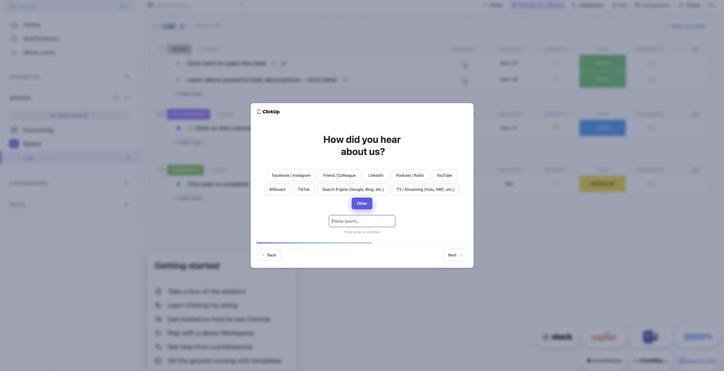 Task type: vqa. For each thing, say whether or not it's contained in the screenshot.
the topmost Create Task type
no



Task type: describe. For each thing, give the bounding box(es) containing it.
friend / colleague
[[323, 173, 356, 178]]

colleague
[[338, 173, 356, 178]]

us?
[[369, 146, 385, 157]]

Please specify... field
[[329, 215, 395, 227]]

other button
[[352, 198, 372, 209]]

(google,
[[349, 187, 365, 192]]

radio
[[414, 173, 424, 178]]

hear
[[381, 134, 401, 145]]

tv
[[397, 187, 402, 192]]

tv / streaming (hulu, nbc, etc.) button
[[392, 184, 460, 195]]

press enter to continue
[[344, 230, 380, 234]]

press
[[344, 230, 353, 234]]

youtube
[[437, 173, 452, 178]]

podcast
[[396, 173, 411, 178]]

how
[[324, 134, 344, 145]]

billboard button
[[265, 184, 291, 195]]

tiktok
[[298, 187, 310, 192]]

podcast / radio button
[[391, 170, 429, 181]]

friend
[[323, 173, 335, 178]]

back button
[[257, 249, 281, 261]]

search engine (google, bing, etc.) button
[[317, 184, 389, 195]]

engine
[[336, 187, 348, 192]]

search
[[322, 187, 335, 192]]

search engine (google, bing, etc.)
[[322, 187, 384, 192]]

nbc,
[[436, 187, 446, 192]]

streaming
[[405, 187, 423, 192]]

back
[[267, 253, 276, 257]]

tiktok button
[[293, 184, 315, 195]]

youtube button
[[432, 170, 457, 181]]

did
[[346, 134, 360, 145]]

/ for friend
[[336, 173, 337, 178]]

facebook / instagram button
[[267, 170, 316, 181]]

how did you hear about us?
[[324, 134, 401, 157]]

facebook / instagram
[[272, 173, 311, 178]]

linkedin button
[[363, 170, 389, 181]]



Task type: locate. For each thing, give the bounding box(es) containing it.
billboard
[[270, 187, 286, 192]]

continue
[[367, 230, 380, 234]]

you
[[362, 134, 379, 145]]

about
[[341, 146, 367, 157]]

0 horizontal spatial etc.)
[[376, 187, 384, 192]]

/ right tv
[[403, 187, 404, 192]]

to
[[363, 230, 366, 234]]

friend / colleague button
[[318, 170, 361, 181]]

etc.)
[[376, 187, 384, 192], [447, 187, 455, 192]]

podcast / radio
[[396, 173, 424, 178]]

(hulu,
[[424, 187, 435, 192]]

next button
[[443, 249, 468, 261]]

etc.) inside button
[[376, 187, 384, 192]]

etc.) inside "button"
[[447, 187, 455, 192]]

/ right friend
[[336, 173, 337, 178]]

enter
[[354, 230, 362, 234]]

instagram
[[293, 173, 311, 178]]

1 horizontal spatial etc.)
[[447, 187, 455, 192]]

/ for tv
[[403, 187, 404, 192]]

2 etc.) from the left
[[447, 187, 455, 192]]

clickup logo image
[[257, 109, 280, 115]]

/ for podcast
[[412, 173, 413, 178]]

next
[[448, 253, 457, 257]]

bing,
[[366, 187, 375, 192]]

/
[[291, 173, 292, 178], [336, 173, 337, 178], [412, 173, 413, 178], [403, 187, 404, 192]]

/ left radio
[[412, 173, 413, 178]]

/ for facebook
[[291, 173, 292, 178]]

linkedin
[[369, 173, 384, 178]]

1 etc.) from the left
[[376, 187, 384, 192]]

other
[[357, 201, 367, 206]]

facebook
[[272, 173, 290, 178]]

etc.) right nbc,
[[447, 187, 455, 192]]

/ right the facebook
[[291, 173, 292, 178]]

tv / streaming (hulu, nbc, etc.)
[[397, 187, 455, 192]]

etc.) right bing, at the bottom right of the page
[[376, 187, 384, 192]]



